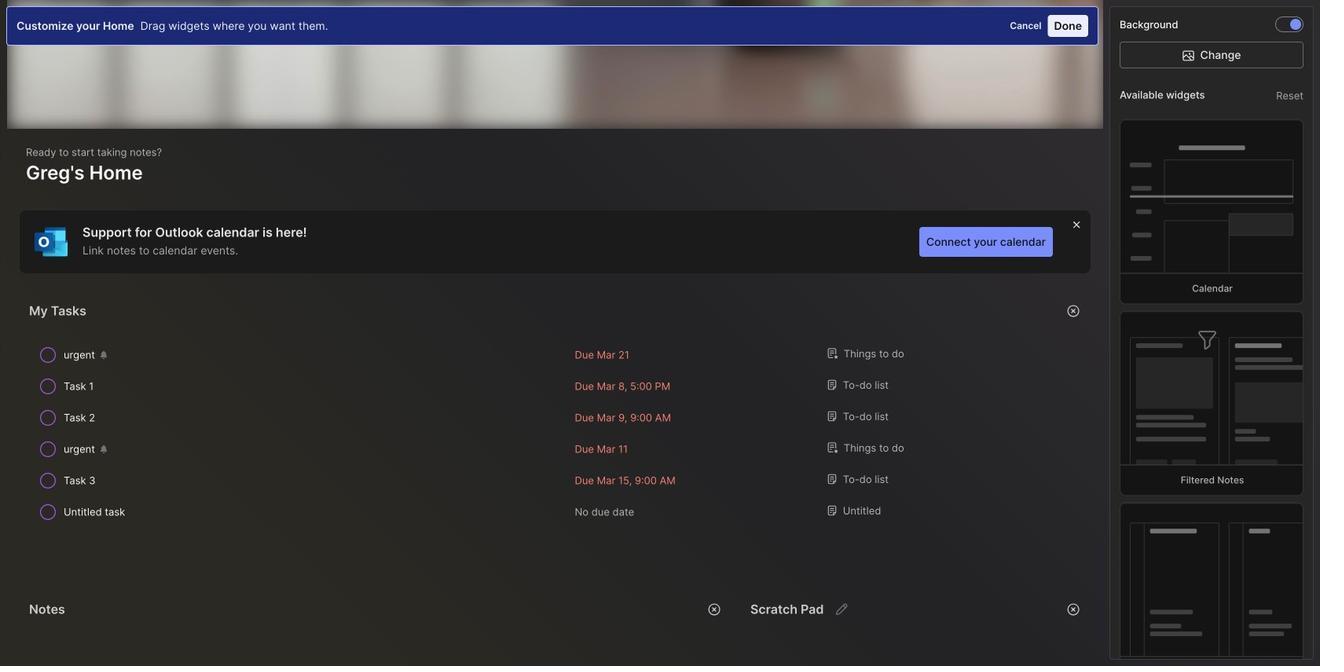 Task type: locate. For each thing, give the bounding box(es) containing it.
edit widget title image
[[835, 602, 850, 618]]

background image
[[1291, 19, 1302, 30]]



Task type: vqa. For each thing, say whether or not it's contained in the screenshot.
Edit widget title icon
yes



